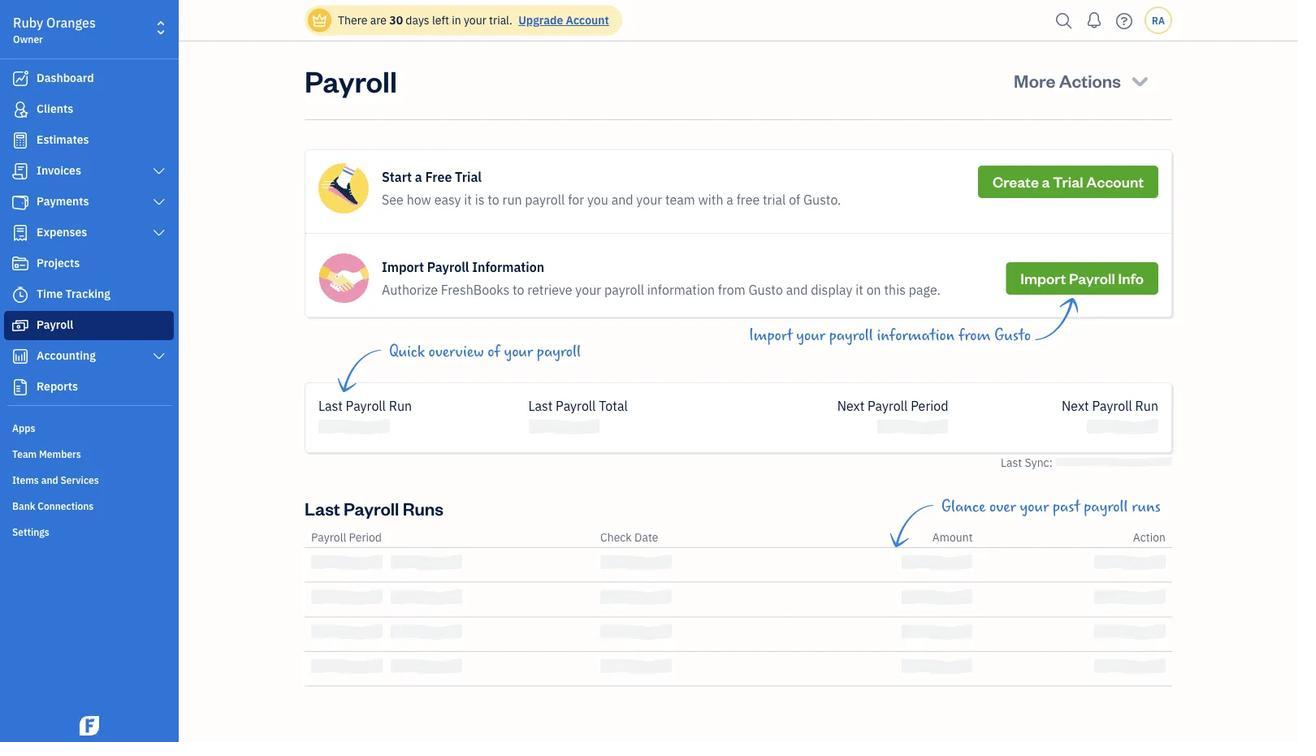 Task type: locate. For each thing, give the bounding box(es) containing it.
a inside button
[[1042, 172, 1051, 191]]

it left is
[[464, 191, 472, 208]]

payroll left for
[[525, 191, 565, 208]]

runs
[[403, 497, 444, 520]]

next for next payroll run
[[1062, 398, 1090, 415]]

0 vertical spatial chevron large down image
[[152, 227, 167, 240]]

client image
[[11, 102, 30, 118]]

2 run from the left
[[1136, 398, 1159, 415]]

how
[[407, 191, 431, 208]]

0 horizontal spatial gusto
[[749, 282, 783, 299]]

import inside import payroll information authorize freshbooks to retrieve your payroll information from gusto and display it on this page.
[[382, 259, 424, 276]]

1 horizontal spatial run
[[1136, 398, 1159, 415]]

team members link
[[4, 441, 174, 466]]

invoices link
[[4, 157, 174, 186]]

1 vertical spatial of
[[488, 343, 500, 361]]

action
[[1134, 530, 1166, 545]]

0 horizontal spatial to
[[488, 191, 500, 208]]

account inside button
[[1087, 172, 1144, 191]]

and right items
[[41, 474, 58, 487]]

in
[[452, 13, 461, 28]]

and
[[612, 191, 634, 208], [786, 282, 808, 299], [41, 474, 58, 487]]

quick overview of your payroll
[[389, 343, 581, 361]]

clients
[[37, 101, 73, 116]]

1 horizontal spatial information
[[877, 327, 955, 345]]

estimates link
[[4, 126, 174, 155]]

a right create
[[1042, 172, 1051, 191]]

0 vertical spatial and
[[612, 191, 634, 208]]

and right the you
[[612, 191, 634, 208]]

of right "overview"
[[488, 343, 500, 361]]

gusto
[[749, 282, 783, 299], [995, 327, 1031, 345]]

0 horizontal spatial from
[[718, 282, 746, 299]]

from inside import payroll information authorize freshbooks to retrieve your payroll information from gusto and display it on this page.
[[718, 282, 746, 299]]

trial right create
[[1053, 172, 1084, 191]]

items and services link
[[4, 467, 174, 492]]

1 vertical spatial account
[[1087, 172, 1144, 191]]

chevrondown image
[[1129, 69, 1152, 92]]

1 vertical spatial from
[[959, 327, 991, 345]]

last payroll run
[[319, 398, 412, 415]]

next for next payroll period
[[838, 398, 865, 415]]

members
[[39, 448, 81, 461]]

accounting
[[37, 348, 96, 363]]

time
[[37, 286, 63, 302]]

0 vertical spatial information
[[648, 282, 715, 299]]

bank
[[12, 500, 35, 513]]

projects
[[37, 256, 80, 271]]

owner
[[13, 33, 43, 46]]

1 vertical spatial gusto
[[995, 327, 1031, 345]]

0 vertical spatial gusto
[[749, 282, 783, 299]]

0 horizontal spatial of
[[488, 343, 500, 361]]

last
[[319, 398, 343, 415], [529, 398, 553, 415], [1001, 456, 1023, 471], [305, 497, 340, 520]]

next
[[838, 398, 865, 415], [1062, 398, 1090, 415]]

0 horizontal spatial trial
[[455, 169, 482, 186]]

check date
[[601, 530, 659, 545]]

chevron large down image
[[152, 165, 167, 178], [152, 196, 167, 209]]

your left "team"
[[637, 191, 663, 208]]

free
[[425, 169, 452, 186]]

chevron large down image inside payments link
[[152, 196, 167, 209]]

with
[[699, 191, 724, 208]]

authorize
[[382, 282, 438, 299]]

0 horizontal spatial and
[[41, 474, 58, 487]]

period
[[911, 398, 949, 415], [349, 530, 382, 545]]

1 horizontal spatial account
[[1087, 172, 1144, 191]]

to
[[488, 191, 500, 208], [513, 282, 525, 299]]

import your payroll information from gusto
[[749, 327, 1031, 345]]

payroll for last payroll run
[[346, 398, 386, 415]]

1 horizontal spatial next
[[1062, 398, 1090, 415]]

1 horizontal spatial from
[[959, 327, 991, 345]]

expenses
[[37, 225, 87, 240]]

0 vertical spatial chevron large down image
[[152, 165, 167, 178]]

chevron large down image inside expenses link
[[152, 227, 167, 240]]

ruby oranges owner
[[13, 14, 96, 46]]

chevron large down image for payments
[[152, 196, 167, 209]]

it
[[464, 191, 472, 208], [856, 282, 864, 299]]

apps link
[[4, 415, 174, 440]]

retrieve
[[528, 282, 573, 299]]

2 horizontal spatial and
[[786, 282, 808, 299]]

1 vertical spatial and
[[786, 282, 808, 299]]

and left display
[[786, 282, 808, 299]]

see
[[382, 191, 404, 208]]

estimate image
[[11, 132, 30, 149]]

chevron large down image up expenses link
[[152, 196, 167, 209]]

of
[[789, 191, 801, 208], [488, 343, 500, 361]]

for
[[568, 191, 584, 208]]

information inside import payroll information authorize freshbooks to retrieve your payroll information from gusto and display it on this page.
[[648, 282, 715, 299]]

payroll
[[525, 191, 565, 208], [605, 282, 645, 299], [830, 327, 874, 345], [537, 343, 581, 361], [1084, 498, 1129, 516]]

team members
[[12, 448, 81, 461]]

freshbooks image
[[76, 717, 102, 736]]

it left on
[[856, 282, 864, 299]]

1 horizontal spatial and
[[612, 191, 634, 208]]

chevron large down image
[[152, 227, 167, 240], [152, 350, 167, 363]]

0 horizontal spatial a
[[415, 169, 422, 186]]

run for last payroll run
[[389, 398, 412, 415]]

payroll inside import payroll information authorize freshbooks to retrieve your payroll information from gusto and display it on this page.
[[605, 282, 645, 299]]

projects link
[[4, 250, 174, 279]]

there
[[338, 13, 368, 28]]

chevron large down image up projects "link"
[[152, 227, 167, 240]]

items
[[12, 474, 39, 487]]

trial.
[[489, 13, 513, 28]]

2 chevron large down image from the top
[[152, 350, 167, 363]]

services
[[61, 474, 99, 487]]

over
[[990, 498, 1017, 516]]

account
[[566, 13, 609, 28], [1087, 172, 1144, 191]]

1 horizontal spatial gusto
[[995, 327, 1031, 345]]

0 horizontal spatial account
[[566, 13, 609, 28]]

to right is
[[488, 191, 500, 208]]

1 horizontal spatial to
[[513, 282, 525, 299]]

quick
[[389, 343, 425, 361]]

notifications image
[[1082, 4, 1108, 37]]

chart image
[[11, 349, 30, 365]]

period down last payroll runs at the bottom of page
[[349, 530, 382, 545]]

upgrade account link
[[515, 13, 609, 28]]

0 horizontal spatial information
[[648, 282, 715, 299]]

a for trial
[[1042, 172, 1051, 191]]

trial up is
[[455, 169, 482, 186]]

chevron large down image inside the invoices link
[[152, 165, 167, 178]]

more
[[1014, 69, 1056, 92]]

to inside start a free trial see how easy it is to run payroll for you and your team with a free trial of gusto.
[[488, 191, 500, 208]]

chevron large down image down payroll link
[[152, 350, 167, 363]]

payroll
[[305, 61, 397, 100], [427, 259, 469, 276], [1070, 269, 1116, 288], [37, 317, 73, 332], [346, 398, 386, 415], [556, 398, 596, 415], [868, 398, 908, 415], [1093, 398, 1133, 415], [344, 497, 399, 520], [311, 530, 346, 545]]

and inside items and services link
[[41, 474, 58, 487]]

a left free
[[727, 191, 734, 208]]

of right "trial"
[[789, 191, 801, 208]]

1 run from the left
[[389, 398, 412, 415]]

1 vertical spatial chevron large down image
[[152, 350, 167, 363]]

dashboard image
[[11, 71, 30, 87]]

2 chevron large down image from the top
[[152, 196, 167, 209]]

1 chevron large down image from the top
[[152, 227, 167, 240]]

0 vertical spatial of
[[789, 191, 801, 208]]

0 vertical spatial from
[[718, 282, 746, 299]]

your right retrieve
[[576, 282, 602, 299]]

a left the "free"
[[415, 169, 422, 186]]

team
[[12, 448, 37, 461]]

0 vertical spatial it
[[464, 191, 472, 208]]

1 vertical spatial information
[[877, 327, 955, 345]]

2 horizontal spatial import
[[1021, 269, 1067, 288]]

chevron large down image for invoices
[[152, 165, 167, 178]]

date
[[635, 530, 659, 545]]

settings
[[12, 526, 49, 539]]

and inside import payroll information authorize freshbooks to retrieve your payroll information from gusto and display it on this page.
[[786, 282, 808, 299]]

1 vertical spatial to
[[513, 282, 525, 299]]

last payroll total
[[529, 398, 628, 415]]

your
[[464, 13, 487, 28], [637, 191, 663, 208], [576, 282, 602, 299], [797, 327, 826, 345], [504, 343, 533, 361], [1020, 498, 1050, 516]]

import inside button
[[1021, 269, 1067, 288]]

last for last sync :
[[1001, 456, 1023, 471]]

0 horizontal spatial next
[[838, 398, 865, 415]]

0 horizontal spatial it
[[464, 191, 472, 208]]

connections
[[38, 500, 94, 513]]

time tracking link
[[4, 280, 174, 310]]

1 horizontal spatial import
[[749, 327, 793, 345]]

0 horizontal spatial run
[[389, 398, 412, 415]]

1 vertical spatial it
[[856, 282, 864, 299]]

payroll inside import payroll info button
[[1070, 269, 1116, 288]]

1 horizontal spatial it
[[856, 282, 864, 299]]

1 vertical spatial chevron large down image
[[152, 196, 167, 209]]

money image
[[11, 318, 30, 334]]

0 horizontal spatial import
[[382, 259, 424, 276]]

2 horizontal spatial a
[[1042, 172, 1051, 191]]

0 horizontal spatial period
[[349, 530, 382, 545]]

chevron large down image for expenses
[[152, 227, 167, 240]]

2 next from the left
[[1062, 398, 1090, 415]]

30
[[389, 13, 403, 28]]

of inside start a free trial see how easy it is to run payroll for you and your team with a free trial of gusto.
[[789, 191, 801, 208]]

1 next from the left
[[838, 398, 865, 415]]

0 vertical spatial account
[[566, 13, 609, 28]]

to down the information
[[513, 282, 525, 299]]

payroll for next payroll run
[[1093, 398, 1133, 415]]

payroll right retrieve
[[605, 282, 645, 299]]

0 vertical spatial to
[[488, 191, 500, 208]]

bank connections
[[12, 500, 94, 513]]

2 vertical spatial and
[[41, 474, 58, 487]]

your right in
[[464, 13, 487, 28]]

glance
[[942, 498, 986, 516]]

payroll for last payroll total
[[556, 398, 596, 415]]

trial inside button
[[1053, 172, 1084, 191]]

clients link
[[4, 95, 174, 124]]

1 horizontal spatial of
[[789, 191, 801, 208]]

estimates
[[37, 132, 89, 147]]

chevron large down image for accounting
[[152, 350, 167, 363]]

import payroll info
[[1021, 269, 1144, 288]]

your right "overview"
[[504, 343, 533, 361]]

1 horizontal spatial trial
[[1053, 172, 1084, 191]]

period down "import your payroll information from gusto"
[[911, 398, 949, 415]]

1 chevron large down image from the top
[[152, 165, 167, 178]]

run
[[389, 398, 412, 415], [1136, 398, 1159, 415]]

chevron large down image up payments link
[[152, 165, 167, 178]]

on
[[867, 282, 882, 299]]

create
[[993, 172, 1039, 191]]

your inside import payroll information authorize freshbooks to retrieve your payroll information from gusto and display it on this page.
[[576, 282, 602, 299]]

payroll inside import payroll information authorize freshbooks to retrieve your payroll information from gusto and display it on this page.
[[427, 259, 469, 276]]

trial
[[455, 169, 482, 186], [1053, 172, 1084, 191]]

1 horizontal spatial period
[[911, 398, 949, 415]]



Task type: vqa. For each thing, say whether or not it's contained in the screenshot.
Let FreshBooks do the awkward nudging of late- paying clients.
no



Task type: describe. For each thing, give the bounding box(es) containing it.
a for free
[[415, 169, 422, 186]]

1 horizontal spatial a
[[727, 191, 734, 208]]

payroll period
[[311, 530, 382, 545]]

is
[[475, 191, 485, 208]]

timer image
[[11, 287, 30, 303]]

1 vertical spatial period
[[349, 530, 382, 545]]

freshbooks
[[441, 282, 510, 299]]

expense image
[[11, 225, 30, 241]]

left
[[432, 13, 449, 28]]

more actions button
[[1000, 61, 1166, 100]]

settings link
[[4, 519, 174, 544]]

more actions
[[1014, 69, 1122, 92]]

payment image
[[11, 194, 30, 210]]

this
[[885, 282, 906, 299]]

runs
[[1132, 498, 1161, 516]]

your right "over"
[[1020, 498, 1050, 516]]

import payroll information authorize freshbooks to retrieve your payroll information from gusto and display it on this page.
[[382, 259, 941, 299]]

payroll inside start a free trial see how easy it is to run payroll for you and your team with a free trial of gusto.
[[525, 191, 565, 208]]

main element
[[0, 0, 219, 743]]

time tracking
[[37, 286, 111, 302]]

check
[[601, 530, 632, 545]]

last for last payroll runs
[[305, 497, 340, 520]]

next payroll run
[[1062, 398, 1159, 415]]

reports link
[[4, 373, 174, 402]]

invoices
[[37, 163, 81, 178]]

go to help image
[[1112, 9, 1138, 33]]

payroll down display
[[830, 327, 874, 345]]

payroll for last payroll runs
[[344, 497, 399, 520]]

trial inside start a free trial see how easy it is to run payroll for you and your team with a free trial of gusto.
[[455, 169, 482, 186]]

overview
[[429, 343, 484, 361]]

you
[[588, 191, 609, 208]]

last sync :
[[1001, 456, 1056, 471]]

information
[[472, 259, 545, 276]]

payroll for next payroll period
[[868, 398, 908, 415]]

tracking
[[65, 286, 111, 302]]

last for last payroll run
[[319, 398, 343, 415]]

oranges
[[46, 14, 96, 31]]

ruby
[[13, 14, 43, 31]]

import for import your payroll information from gusto
[[749, 327, 793, 345]]

past
[[1053, 498, 1081, 516]]

import payroll info button
[[1006, 263, 1159, 295]]

dashboard
[[37, 70, 94, 85]]

there are 30 days left in your trial. upgrade account
[[338, 13, 609, 28]]

bank connections link
[[4, 493, 174, 518]]

gusto.
[[804, 191, 842, 208]]

actions
[[1060, 69, 1122, 92]]

payroll link
[[4, 311, 174, 341]]

items and services
[[12, 474, 99, 487]]

your down display
[[797, 327, 826, 345]]

import for import payroll info
[[1021, 269, 1067, 288]]

start a free trial see how easy it is to run payroll for you and your team with a free trial of gusto.
[[382, 169, 842, 208]]

info
[[1119, 269, 1144, 288]]

start
[[382, 169, 412, 186]]

sync
[[1025, 456, 1050, 471]]

invoice image
[[11, 163, 30, 180]]

your inside start a free trial see how easy it is to run payroll for you and your team with a free trial of gusto.
[[637, 191, 663, 208]]

display
[[811, 282, 853, 299]]

create a trial account
[[993, 172, 1144, 191]]

team
[[666, 191, 696, 208]]

free
[[737, 191, 760, 208]]

payroll for import payroll information authorize freshbooks to retrieve your payroll information from gusto and display it on this page.
[[427, 259, 469, 276]]

last payroll runs
[[305, 497, 444, 520]]

run for next payroll run
[[1136, 398, 1159, 415]]

amount
[[933, 530, 973, 545]]

import for import payroll information authorize freshbooks to retrieve your payroll information from gusto and display it on this page.
[[382, 259, 424, 276]]

to inside import payroll information authorize freshbooks to retrieve your payroll information from gusto and display it on this page.
[[513, 282, 525, 299]]

ra button
[[1145, 7, 1173, 34]]

and inside start a free trial see how easy it is to run payroll for you and your team with a free trial of gusto.
[[612, 191, 634, 208]]

total
[[599, 398, 628, 415]]

create a trial account button
[[978, 166, 1159, 198]]

are
[[370, 13, 387, 28]]

crown image
[[311, 12, 328, 29]]

payroll for import payroll info
[[1070, 269, 1116, 288]]

trial
[[763, 191, 786, 208]]

payments
[[37, 194, 89, 209]]

days
[[406, 13, 430, 28]]

project image
[[11, 256, 30, 272]]

search image
[[1052, 9, 1078, 33]]

ra
[[1152, 14, 1165, 27]]

it inside import payroll information authorize freshbooks to retrieve your payroll information from gusto and display it on this page.
[[856, 282, 864, 299]]

it inside start a free trial see how easy it is to run payroll for you and your team with a free trial of gusto.
[[464, 191, 472, 208]]

payroll up last payroll total
[[537, 343, 581, 361]]

0 vertical spatial period
[[911, 398, 949, 415]]

expenses link
[[4, 219, 174, 248]]

payroll inside payroll link
[[37, 317, 73, 332]]

:
[[1050, 456, 1053, 471]]

payroll right past
[[1084, 498, 1129, 516]]

next payroll period
[[838, 398, 949, 415]]

dashboard link
[[4, 64, 174, 93]]

apps
[[12, 422, 35, 435]]

payments link
[[4, 188, 174, 217]]

report image
[[11, 380, 30, 396]]

gusto inside import payroll information authorize freshbooks to retrieve your payroll information from gusto and display it on this page.
[[749, 282, 783, 299]]

upgrade
[[519, 13, 563, 28]]

easy
[[435, 191, 461, 208]]

run
[[503, 191, 522, 208]]

last for last payroll total
[[529, 398, 553, 415]]



